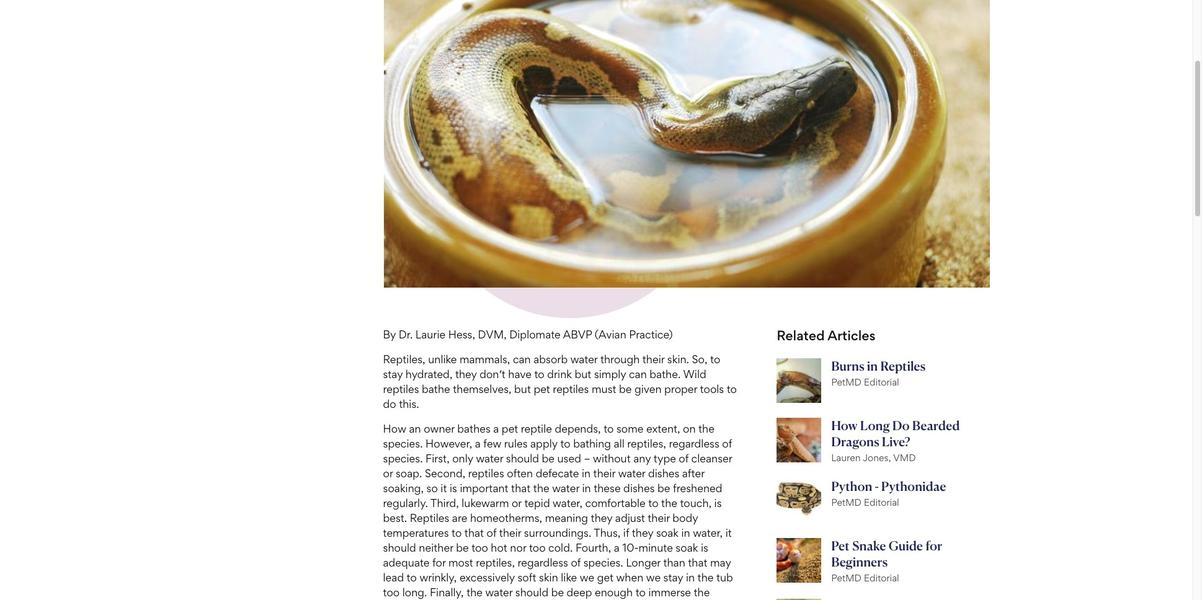 Task type: describe. For each thing, give the bounding box(es) containing it.
these
[[594, 482, 621, 495]]

absorb
[[534, 353, 568, 366]]

bathes
[[457, 422, 491, 435]]

an
[[409, 422, 421, 435]]

to down are
[[452, 527, 462, 540]]

editorial for reptiles
[[864, 376, 899, 388]]

2 vertical spatial should
[[515, 586, 548, 599]]

mammals,
[[460, 353, 510, 366]]

petmd for python - pythonidae
[[831, 497, 862, 509]]

any
[[634, 452, 651, 465]]

however,
[[426, 437, 472, 450]]

they inside reptiles, unlike mammals, can absorb water through their skin. so, to stay hydrated, they don't have to drink but simply can bathe. wild reptiles bathe themselves, but pet reptiles must be given proper tools to do this.
[[455, 368, 477, 381]]

the right on
[[699, 422, 715, 435]]

enough
[[595, 586, 633, 599]]

type
[[654, 452, 676, 465]]

to down when
[[636, 586, 646, 599]]

1 horizontal spatial that
[[511, 482, 531, 495]]

water down few
[[476, 452, 503, 465]]

defecate
[[536, 467, 579, 480]]

1 vertical spatial soak
[[676, 541, 698, 554]]

may
[[710, 556, 731, 569]]

do
[[893, 418, 910, 433]]

editorial for pythonidae
[[864, 497, 899, 509]]

practice)
[[629, 328, 673, 341]]

few
[[483, 437, 501, 450]]

for inside how an owner bathes a pet reptile depends, to some extent, on the species. however, a few rules apply to bathing all reptiles, regardless of species. first, only water should be used – without any type of cleanser or soap. second, reptiles often defecate in their water dishes after soaking, so it is important that the water in these dishes be freshened regularly. third, lukewarm or tepid water, comfortable to the touch, is best. reptiles are homeotherms, meaning they adjust their body temperatures to that of their surroundings. thus, if they soak in water, it should neither be too hot nor too cold. fourth, a 10-minute soak is adequate for most reptiles, regardless of species. longer than that may lead to wrinkly, excessively soft skin like we get when we stay in the tub too long. finally, the water should be deep enough to
[[432, 556, 446, 569]]

editorial inside pet snake guide for beginners petmd editorial
[[864, 572, 899, 584]]

all
[[614, 437, 625, 450]]

thus,
[[594, 527, 621, 540]]

their left body
[[648, 512, 670, 525]]

lauren
[[831, 452, 861, 464]]

pet inside reptiles, unlike mammals, can absorb water through their skin. so, to stay hydrated, they don't have to drink but simply can bathe. wild reptiles bathe themselves, but pet reptiles must be given proper tools to do this.
[[534, 383, 550, 396]]

bathing
[[573, 437, 611, 450]]

of up after
[[679, 452, 689, 465]]

pet snake guide for beginners petmd editorial
[[831, 538, 942, 584]]

rules
[[504, 437, 528, 450]]

laurie
[[416, 328, 446, 341]]

1 vertical spatial is
[[714, 497, 722, 510]]

homeotherms,
[[470, 512, 542, 525]]

water down any
[[618, 467, 645, 480]]

in down body
[[681, 527, 690, 540]]

jones,
[[863, 452, 891, 464]]

of up cleanser at bottom
[[722, 437, 732, 450]]

longer
[[626, 556, 661, 569]]

stay inside how an owner bathes a pet reptile depends, to some extent, on the species. however, a few rules apply to bathing all reptiles, regardless of species. first, only water should be used – without any type of cleanser or soap. second, reptiles often defecate in their water dishes after soaking, so it is important that the water in these dishes be freshened regularly. third, lukewarm or tepid water, comfortable to the touch, is best. reptiles are homeotherms, meaning they adjust their body temperatures to that of their surroundings. thus, if they soak in water, it should neither be too hot nor too cold. fourth, a 10-minute soak is adequate for most reptiles, regardless of species. longer than that may lead to wrinkly, excessively soft skin like we get when we stay in the tub too long. finally, the water should be deep enough to
[[664, 571, 683, 584]]

depends,
[[555, 422, 601, 435]]

apply
[[530, 437, 558, 450]]

cold.
[[548, 541, 573, 554]]

this.
[[399, 398, 419, 411]]

without
[[593, 452, 631, 465]]

1 horizontal spatial it
[[726, 527, 732, 540]]

the left tub
[[698, 571, 714, 584]]

unlike
[[428, 353, 457, 366]]

only
[[452, 452, 473, 465]]

0 horizontal spatial too
[[383, 586, 400, 599]]

fourth,
[[576, 541, 611, 554]]

temperatures
[[383, 527, 449, 540]]

1 vertical spatial should
[[383, 541, 416, 554]]

0 horizontal spatial can
[[513, 353, 531, 366]]

0 horizontal spatial or
[[383, 467, 393, 480]]

long
[[860, 418, 890, 433]]

of up 'hot'
[[487, 527, 496, 540]]

through
[[600, 353, 640, 366]]

like
[[561, 571, 577, 584]]

snake
[[852, 538, 886, 554]]

wrinkly,
[[420, 571, 457, 584]]

so,
[[692, 353, 708, 366]]

0 vertical spatial a
[[493, 422, 499, 435]]

minute
[[639, 541, 673, 554]]

petmd for burns in reptiles
[[831, 376, 862, 388]]

petmd inside pet snake guide for beginners petmd editorial
[[831, 572, 862, 584]]

python
[[831, 479, 872, 494]]

by dr. laurie hess, dvm, diplomate abvp (avian practice)
[[383, 328, 673, 341]]

adequate
[[383, 556, 430, 569]]

after
[[682, 467, 705, 480]]

the down excessively
[[467, 586, 483, 599]]

get
[[597, 571, 614, 584]]

1 vertical spatial species.
[[383, 452, 423, 465]]

the up tepid
[[533, 482, 549, 495]]

stay inside reptiles, unlike mammals, can absorb water through their skin. so, to stay hydrated, they don't have to drink but simply can bathe. wild reptiles bathe themselves, but pet reptiles must be given proper tools to do this.
[[383, 368, 403, 381]]

reptiles, unlike mammals, can absorb water through their skin. so, to stay hydrated, they don't have to drink but simply can bathe. wild reptiles bathe themselves, but pet reptiles must be given proper tools to do this.
[[383, 353, 737, 411]]

tools
[[700, 383, 724, 396]]

lead
[[383, 571, 404, 584]]

lukewarm
[[462, 497, 509, 510]]

pythonidae
[[881, 479, 946, 494]]

2 vertical spatial is
[[701, 541, 708, 554]]

reptiles,
[[383, 353, 425, 366]]

0 vertical spatial dishes
[[648, 467, 680, 480]]

2 horizontal spatial they
[[632, 527, 654, 540]]

their inside reptiles, unlike mammals, can absorb water through their skin. so, to stay hydrated, they don't have to drink but simply can bathe. wild reptiles bathe themselves, but pet reptiles must be given proper tools to do this.
[[643, 353, 665, 366]]

best.
[[383, 512, 407, 525]]

in left these
[[582, 482, 591, 495]]

diplomate
[[510, 328, 561, 341]]

0 horizontal spatial is
[[450, 482, 457, 495]]

1 vertical spatial water,
[[693, 527, 723, 540]]

of up like at bottom
[[571, 556, 581, 569]]

hydrated,
[[406, 368, 453, 381]]

reptile
[[521, 422, 552, 435]]

water down excessively
[[485, 586, 513, 599]]

body
[[673, 512, 698, 525]]

themselves,
[[453, 383, 512, 396]]

1 we from the left
[[580, 571, 594, 584]]

touch,
[[680, 497, 712, 510]]

live?
[[882, 434, 910, 450]]

owner
[[424, 422, 455, 435]]

if
[[623, 527, 629, 540]]

be up most
[[456, 541, 469, 554]]

excessively
[[460, 571, 515, 584]]

reptiles inside how an owner bathes a pet reptile depends, to some extent, on the species. however, a few rules apply to bathing all reptiles, regardless of species. first, only water should be used – without any type of cleanser or soap. second, reptiles often defecate in their water dishes after soaking, so it is important that the water in these dishes be freshened regularly. third, lukewarm or tepid water, comfortable to the touch, is best. reptiles are homeotherms, meaning they adjust their body temperatures to that of their surroundings. thus, if they soak in water, it should neither be too hot nor too cold. fourth, a 10-minute soak is adequate for most reptiles, regardless of species. longer than that may lead to wrinkly, excessively soft skin like we get when we stay in the tub too long. finally, the water should be deep enough to
[[468, 467, 504, 480]]

the up body
[[661, 497, 677, 510]]

soaking,
[[383, 482, 424, 495]]

skin
[[539, 571, 558, 584]]

finally,
[[430, 586, 464, 599]]

wild
[[683, 368, 706, 381]]

long.
[[402, 586, 427, 599]]

burns
[[831, 358, 865, 374]]

their down homeotherms,
[[499, 527, 521, 540]]

pet inside how an owner bathes a pet reptile depends, to some extent, on the species. however, a few rules apply to bathing all reptiles, regardless of species. first, only water should be used – without any type of cleanser or soap. second, reptiles often defecate in their water dishes after soaking, so it is important that the water in these dishes be freshened regularly. third, lukewarm or tepid water, comfortable to the touch, is best. reptiles are homeotherms, meaning they adjust their body temperatures to that of their surroundings. thus, if they soak in water, it should neither be too hot nor too cold. fourth, a 10-minute soak is adequate for most reptiles, regardless of species. longer than that may lead to wrinkly, excessively soft skin like we get when we stay in the tub too long. finally, the water should be deep enough to
[[502, 422, 518, 435]]

do
[[383, 398, 396, 411]]

1 vertical spatial but
[[514, 383, 531, 396]]

meaning
[[545, 512, 588, 525]]

0 vertical spatial it
[[441, 482, 447, 495]]

skin.
[[667, 353, 689, 366]]

to right comfortable
[[648, 497, 659, 510]]

simply
[[594, 368, 626, 381]]

some
[[617, 422, 644, 435]]

0 vertical spatial should
[[506, 452, 539, 465]]

regularly.
[[383, 497, 428, 510]]



Task type: vqa. For each thing, say whether or not it's contained in the screenshot.
lukewarm
yes



Task type: locate. For each thing, give the bounding box(es) containing it.
0 horizontal spatial reptiles
[[383, 383, 419, 396]]

0 vertical spatial they
[[455, 368, 477, 381]]

0 vertical spatial petmd
[[831, 376, 862, 388]]

1 horizontal spatial is
[[701, 541, 708, 554]]

dishes down type at the bottom right
[[648, 467, 680, 480]]

1 vertical spatial pet
[[502, 422, 518, 435]]

should
[[506, 452, 539, 465], [383, 541, 416, 554], [515, 586, 548, 599]]

comfortable
[[585, 497, 646, 510]]

0 horizontal spatial pet
[[502, 422, 518, 435]]

they
[[455, 368, 477, 381], [591, 512, 612, 525], [632, 527, 654, 540]]

1 horizontal spatial reptiles
[[881, 358, 926, 374]]

1 horizontal spatial stay
[[664, 571, 683, 584]]

petmd down python at the bottom right
[[831, 497, 862, 509]]

soak
[[656, 527, 679, 540], [676, 541, 698, 554]]

how long do bearded dragons live? lauren jones, vmd
[[831, 418, 960, 464]]

can up have
[[513, 353, 531, 366]]

2 horizontal spatial reptiles
[[553, 383, 589, 396]]

petmd inside python - pythonidae petmd editorial
[[831, 497, 862, 509]]

to
[[710, 353, 720, 366], [534, 368, 545, 381], [727, 383, 737, 396], [604, 422, 614, 435], [560, 437, 571, 450], [648, 497, 659, 510], [452, 527, 462, 540], [407, 571, 417, 584], [636, 586, 646, 599]]

surroundings.
[[524, 527, 591, 540]]

1 vertical spatial dishes
[[624, 482, 655, 495]]

1 horizontal spatial how
[[831, 418, 858, 433]]

used
[[557, 452, 581, 465]]

pet
[[831, 538, 850, 554]]

0 horizontal spatial but
[[514, 383, 531, 396]]

regardless up skin
[[518, 556, 568, 569]]

reptiles down the drink
[[553, 383, 589, 396]]

1 vertical spatial editorial
[[864, 497, 899, 509]]

1 horizontal spatial reptiles,
[[627, 437, 666, 450]]

editorial down 'beginners' at right bottom
[[864, 572, 899, 584]]

that down are
[[465, 527, 484, 540]]

python - pythonidae petmd editorial
[[831, 479, 946, 509]]

a left few
[[475, 437, 481, 450]]

to left some
[[604, 422, 614, 435]]

water down defecate
[[552, 482, 579, 495]]

bathe.
[[650, 368, 681, 381]]

extent,
[[646, 422, 680, 435]]

0 horizontal spatial reptiles
[[410, 512, 449, 525]]

2 horizontal spatial that
[[688, 556, 708, 569]]

1 vertical spatial they
[[591, 512, 612, 525]]

3 petmd from the top
[[831, 572, 862, 584]]

how for an
[[383, 422, 406, 435]]

0 horizontal spatial regardless
[[518, 556, 568, 569]]

dragons
[[831, 434, 879, 450]]

how inside how an owner bathes a pet reptile depends, to some extent, on the species. however, a few rules apply to bathing all reptiles, regardless of species. first, only water should be used – without any type of cleanser or soap. second, reptiles often defecate in their water dishes after soaking, so it is important that the water in these dishes be freshened regularly. third, lukewarm or tepid water, comfortable to the touch, is best. reptiles are homeotherms, meaning they adjust their body temperatures to that of their surroundings. thus, if they soak in water, it should neither be too hot nor too cold. fourth, a 10-minute soak is adequate for most reptiles, regardless of species. longer than that may lead to wrinkly, excessively soft skin like we get when we stay in the tub too long. finally, the water should be deep enough to
[[383, 422, 406, 435]]

given
[[635, 383, 662, 396]]

too left 'hot'
[[472, 541, 488, 554]]

0 horizontal spatial they
[[455, 368, 477, 381]]

1 editorial from the top
[[864, 376, 899, 388]]

stay down reptiles,
[[383, 368, 403, 381]]

a left 10-
[[614, 541, 620, 554]]

0 vertical spatial soak
[[656, 527, 679, 540]]

in inside burns in reptiles petmd editorial
[[867, 358, 878, 374]]

for inside pet snake guide for beginners petmd editorial
[[926, 538, 942, 554]]

or
[[383, 467, 393, 480], [512, 497, 522, 510]]

reptiles inside how an owner bathes a pet reptile depends, to some extent, on the species. however, a few rules apply to bathing all reptiles, regardless of species. first, only water should be used – without any type of cleanser or soap. second, reptiles often defecate in their water dishes after soaking, so it is important that the water in these dishes be freshened regularly. third, lukewarm or tepid water, comfortable to the touch, is best. reptiles are homeotherms, meaning they adjust their body temperatures to that of their surroundings. thus, if they soak in water, it should neither be too hot nor too cold. fourth, a 10-minute soak is adequate for most reptiles, regardless of species. longer than that may lead to wrinkly, excessively soft skin like we get when we stay in the tub too long. finally, the water should be deep enough to
[[410, 512, 449, 525]]

2 vertical spatial editorial
[[864, 572, 899, 584]]

0 vertical spatial is
[[450, 482, 457, 495]]

reptiles
[[383, 383, 419, 396], [553, 383, 589, 396], [468, 467, 504, 480]]

they up themselves, at the bottom left of page
[[455, 368, 477, 381]]

0 vertical spatial that
[[511, 482, 531, 495]]

we
[[580, 571, 594, 584], [646, 571, 661, 584]]

editorial
[[864, 376, 899, 388], [864, 497, 899, 509], [864, 572, 899, 584]]

or left soap.
[[383, 467, 393, 480]]

0 vertical spatial regardless
[[669, 437, 720, 450]]

or up homeotherms,
[[512, 497, 522, 510]]

1 vertical spatial or
[[512, 497, 522, 510]]

how up dragons
[[831, 418, 858, 433]]

be down 'simply'
[[619, 383, 632, 396]]

how
[[831, 418, 858, 433], [383, 422, 406, 435]]

2 horizontal spatial too
[[529, 541, 546, 554]]

should up adequate
[[383, 541, 416, 554]]

than
[[663, 556, 685, 569]]

is right 'touch,'
[[714, 497, 722, 510]]

should down the soft on the left bottom
[[515, 586, 548, 599]]

a up few
[[493, 422, 499, 435]]

how an owner bathes a pet reptile depends, to some extent, on the species. however, a few rules apply to bathing all reptiles, regardless of species. first, only water should be used – without any type of cleanser or soap. second, reptiles often defecate in their water dishes after soaking, so it is important that the water in these dishes be freshened regularly. third, lukewarm or tepid water, comfortable to the touch, is best. reptiles are homeotherms, meaning they adjust their body temperatures to that of their surroundings. thus, if they soak in water, it should neither be too hot nor too cold. fourth, a 10-minute soak is adequate for most reptiles, regardless of species. longer than that may lead to wrinkly, excessively soft skin like we get when we stay in the tub too long. finally, the water should be deep enough to 
[[383, 422, 733, 600]]

1 horizontal spatial too
[[472, 541, 488, 554]]

when
[[616, 571, 643, 584]]

for up 'wrinkly,'
[[432, 556, 446, 569]]

can up given
[[629, 368, 647, 381]]

vmd
[[893, 452, 916, 464]]

1 horizontal spatial they
[[591, 512, 612, 525]]

0 vertical spatial species.
[[383, 437, 423, 450]]

1 petmd from the top
[[831, 376, 862, 388]]

2 editorial from the top
[[864, 497, 899, 509]]

pet
[[534, 383, 550, 396], [502, 422, 518, 435]]

2 petmd from the top
[[831, 497, 862, 509]]

freshened
[[673, 482, 722, 495]]

nor
[[510, 541, 526, 554]]

0 horizontal spatial we
[[580, 571, 594, 584]]

species. down the an
[[383, 437, 423, 450]]

1 horizontal spatial reptiles
[[468, 467, 504, 480]]

soak up than
[[676, 541, 698, 554]]

1 horizontal spatial for
[[926, 538, 942, 554]]

editorial down -
[[864, 497, 899, 509]]

1 horizontal spatial can
[[629, 368, 647, 381]]

but right the drink
[[575, 368, 591, 381]]

related articles
[[777, 327, 876, 344]]

1 vertical spatial that
[[465, 527, 484, 540]]

tepid
[[524, 497, 550, 510]]

0 vertical spatial stay
[[383, 368, 403, 381]]

(avian
[[595, 328, 626, 341]]

10-
[[622, 541, 639, 554]]

1 horizontal spatial but
[[575, 368, 591, 381]]

0 horizontal spatial that
[[465, 527, 484, 540]]

0 horizontal spatial how
[[383, 422, 406, 435]]

1 vertical spatial reptiles
[[410, 512, 449, 525]]

have
[[508, 368, 532, 381]]

it up "may"
[[726, 527, 732, 540]]

but down have
[[514, 383, 531, 396]]

0 vertical spatial reptiles,
[[627, 437, 666, 450]]

so
[[427, 482, 438, 495]]

dishes up comfortable
[[624, 482, 655, 495]]

2 horizontal spatial a
[[614, 541, 620, 554]]

articles
[[828, 327, 876, 344]]

1 horizontal spatial water,
[[693, 527, 723, 540]]

0 vertical spatial editorial
[[864, 376, 899, 388]]

–
[[584, 452, 590, 465]]

their up these
[[593, 467, 615, 480]]

in left tub
[[686, 571, 695, 584]]

reptiles up this.
[[383, 383, 419, 396]]

water, up meaning
[[553, 497, 583, 510]]

0 horizontal spatial reptiles,
[[476, 556, 515, 569]]

is down second,
[[450, 482, 457, 495]]

be inside reptiles, unlike mammals, can absorb water through their skin. so, to stay hydrated, they don't have to drink but simply can bathe. wild reptiles bathe themselves, but pet reptiles must be given proper tools to do this.
[[619, 383, 632, 396]]

1 horizontal spatial we
[[646, 571, 661, 584]]

species. up get
[[584, 556, 623, 569]]

1 horizontal spatial or
[[512, 497, 522, 510]]

is
[[450, 482, 457, 495], [714, 497, 722, 510], [701, 541, 708, 554]]

dr.
[[399, 328, 413, 341]]

2 vertical spatial petmd
[[831, 572, 862, 584]]

1 horizontal spatial pet
[[534, 383, 550, 396]]

guide
[[889, 538, 923, 554]]

to right tools
[[727, 383, 737, 396]]

2 horizontal spatial is
[[714, 497, 722, 510]]

species. up soap.
[[383, 452, 423, 465]]

stay down than
[[664, 571, 683, 584]]

soak up minute
[[656, 527, 679, 540]]

reptiles, up any
[[627, 437, 666, 450]]

1 vertical spatial regardless
[[518, 556, 568, 569]]

to up used
[[560, 437, 571, 450]]

cleanser
[[691, 452, 732, 465]]

species.
[[383, 437, 423, 450], [383, 452, 423, 465], [584, 556, 623, 569]]

that down often at the bottom left
[[511, 482, 531, 495]]

it right so
[[441, 482, 447, 495]]

must
[[592, 383, 616, 396]]

1 horizontal spatial regardless
[[669, 437, 720, 450]]

0 vertical spatial can
[[513, 353, 531, 366]]

0 horizontal spatial a
[[475, 437, 481, 450]]

2 vertical spatial that
[[688, 556, 708, 569]]

their up bathe.
[[643, 353, 665, 366]]

0 vertical spatial or
[[383, 467, 393, 480]]

hot
[[491, 541, 507, 554]]

3 editorial from the top
[[864, 572, 899, 584]]

don't
[[480, 368, 505, 381]]

petmd down 'beginners' at right bottom
[[831, 572, 862, 584]]

that left "may"
[[688, 556, 708, 569]]

reptiles up important on the bottom left of the page
[[468, 467, 504, 480]]

be down skin
[[551, 586, 564, 599]]

important
[[460, 482, 508, 495]]

be down type at the bottom right
[[658, 482, 670, 495]]

they right if
[[632, 527, 654, 540]]

beginners
[[831, 554, 888, 570]]

to right so,
[[710, 353, 720, 366]]

neither
[[419, 541, 453, 554]]

to down absorb
[[534, 368, 545, 381]]

reptiles up temperatures
[[410, 512, 449, 525]]

bathe
[[422, 383, 450, 396]]

0 vertical spatial reptiles
[[881, 358, 926, 374]]

1 vertical spatial stay
[[664, 571, 683, 584]]

1 horizontal spatial a
[[493, 422, 499, 435]]

0 vertical spatial for
[[926, 538, 942, 554]]

should up often at the bottom left
[[506, 452, 539, 465]]

reptiles right burns
[[881, 358, 926, 374]]

is down 'touch,'
[[701, 541, 708, 554]]

to up long.
[[407, 571, 417, 584]]

petmd down burns
[[831, 376, 862, 388]]

editorial inside burns in reptiles petmd editorial
[[864, 376, 899, 388]]

hess,
[[448, 328, 475, 341]]

too down the lead
[[383, 586, 400, 599]]

1 vertical spatial reptiles,
[[476, 556, 515, 569]]

for right guide
[[926, 538, 942, 554]]

we up deep in the bottom left of the page
[[580, 571, 594, 584]]

in down –
[[582, 467, 591, 480]]

how for long
[[831, 418, 858, 433]]

adjust
[[615, 512, 645, 525]]

0 vertical spatial pet
[[534, 383, 550, 396]]

0 vertical spatial water,
[[553, 497, 583, 510]]

2 we from the left
[[646, 571, 661, 584]]

reptiles, down 'hot'
[[476, 556, 515, 569]]

reptiles
[[881, 358, 926, 374], [410, 512, 449, 525]]

the
[[699, 422, 715, 435], [533, 482, 549, 495], [661, 497, 677, 510], [698, 571, 714, 584], [467, 586, 483, 599]]

pet down the drink
[[534, 383, 550, 396]]

0 horizontal spatial for
[[432, 556, 446, 569]]

editorial inside python - pythonidae petmd editorial
[[864, 497, 899, 509]]

1 vertical spatial petmd
[[831, 497, 862, 509]]

in right burns
[[867, 358, 878, 374]]

tub
[[716, 571, 733, 584]]

on
[[683, 422, 696, 435]]

water inside reptiles, unlike mammals, can absorb water through their skin. so, to stay hydrated, they don't have to drink but simply can bathe. wild reptiles bathe themselves, but pet reptiles must be given proper tools to do this.
[[570, 353, 598, 366]]

how left the an
[[383, 422, 406, 435]]

for
[[926, 538, 942, 554], [432, 556, 446, 569]]

their
[[643, 353, 665, 366], [593, 467, 615, 480], [648, 512, 670, 525], [499, 527, 521, 540]]

1 vertical spatial it
[[726, 527, 732, 540]]

drink
[[547, 368, 572, 381]]

2 vertical spatial species.
[[584, 556, 623, 569]]

0 horizontal spatial water,
[[553, 497, 583, 510]]

0 horizontal spatial stay
[[383, 368, 403, 381]]

petmd
[[831, 376, 862, 388], [831, 497, 862, 509], [831, 572, 862, 584]]

dvm,
[[478, 328, 507, 341]]

2 vertical spatial they
[[632, 527, 654, 540]]

editorial down burns
[[864, 376, 899, 388]]

water down abvp
[[570, 353, 598, 366]]

water, down body
[[693, 527, 723, 540]]

1 vertical spatial for
[[432, 556, 446, 569]]

how inside the how long do bearded dragons live? lauren jones, vmd
[[831, 418, 858, 433]]

we down the longer
[[646, 571, 661, 584]]

water,
[[553, 497, 583, 510], [693, 527, 723, 540]]

reptiles inside burns in reptiles petmd editorial
[[881, 358, 926, 374]]

0 horizontal spatial it
[[441, 482, 447, 495]]

they up thus,
[[591, 512, 612, 525]]

soap.
[[396, 467, 422, 480]]

1 vertical spatial a
[[475, 437, 481, 450]]

often
[[507, 467, 533, 480]]

it
[[441, 482, 447, 495], [726, 527, 732, 540]]

be down apply
[[542, 452, 555, 465]]

2 vertical spatial a
[[614, 541, 620, 554]]

too right "nor" in the left of the page
[[529, 541, 546, 554]]

regardless down on
[[669, 437, 720, 450]]

related
[[777, 327, 825, 344]]

pet up the rules
[[502, 422, 518, 435]]

abvp
[[563, 328, 592, 341]]

1 vertical spatial can
[[629, 368, 647, 381]]

0 vertical spatial but
[[575, 368, 591, 381]]

are
[[452, 512, 467, 525]]

petmd inside burns in reptiles petmd editorial
[[831, 376, 862, 388]]

most
[[449, 556, 473, 569]]

a
[[493, 422, 499, 435], [475, 437, 481, 450], [614, 541, 620, 554]]



